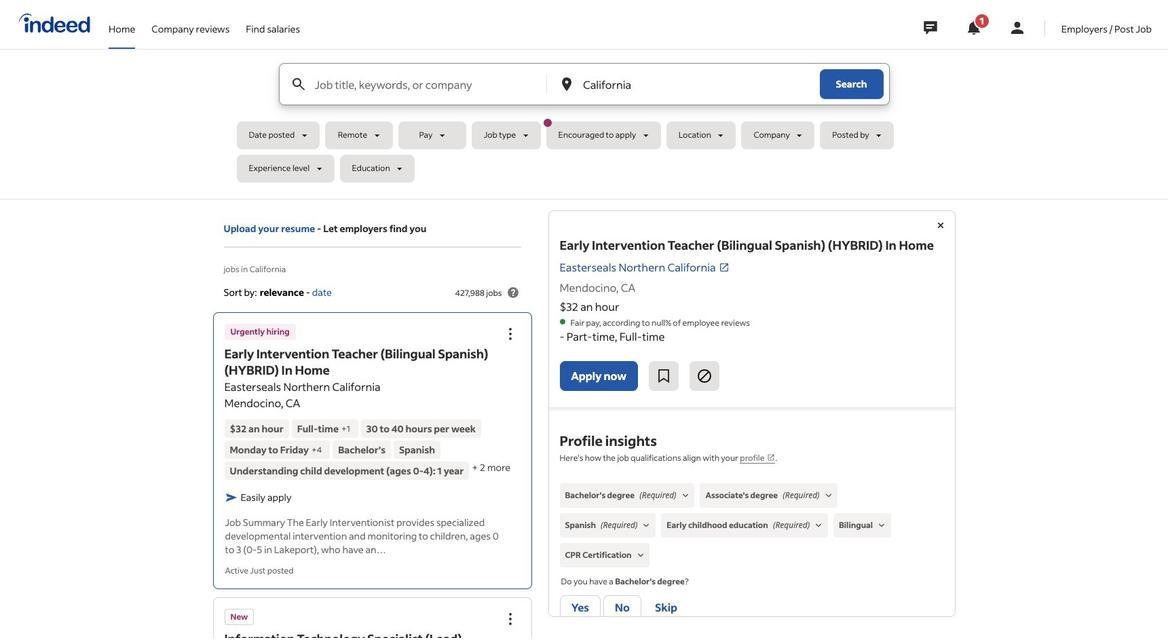 Task type: describe. For each thing, give the bounding box(es) containing it.
help icon image
[[505, 285, 521, 301]]

not interested image
[[697, 368, 713, 384]]

job actions for early intervention teacher (bilingual spanish) (hybrid) in home is collapsed image
[[502, 326, 519, 343]]

0 horizontal spatial missing qualification image
[[680, 490, 692, 502]]

profile (opens in a new window) image
[[768, 454, 776, 462]]

messages unread count 0 image
[[922, 14, 940, 41]]

job actions for information technology specialist (lead) is collapsed image
[[502, 611, 519, 627]]



Task type: vqa. For each thing, say whether or not it's contained in the screenshot.
the middle missing qualification image
yes



Task type: locate. For each thing, give the bounding box(es) containing it.
search: Job title, keywords, or company text field
[[312, 64, 546, 105]]

account image
[[1010, 20, 1026, 36]]

None search field
[[237, 63, 932, 188]]

1 horizontal spatial missing qualification image
[[876, 520, 889, 532]]

0 vertical spatial missing qualification image
[[680, 490, 692, 502]]

save this job image
[[656, 368, 672, 384]]

missing qualification image
[[680, 490, 692, 502], [876, 520, 889, 532]]

Edit location text field
[[581, 64, 793, 105]]

easterseals northern california (opens in a new tab) image
[[719, 262, 730, 273]]

1 vertical spatial missing qualification image
[[876, 520, 889, 532]]

missing qualification image
[[823, 490, 835, 502], [641, 520, 653, 532], [813, 520, 825, 532], [635, 550, 647, 562]]

close job details image
[[933, 217, 949, 234]]



